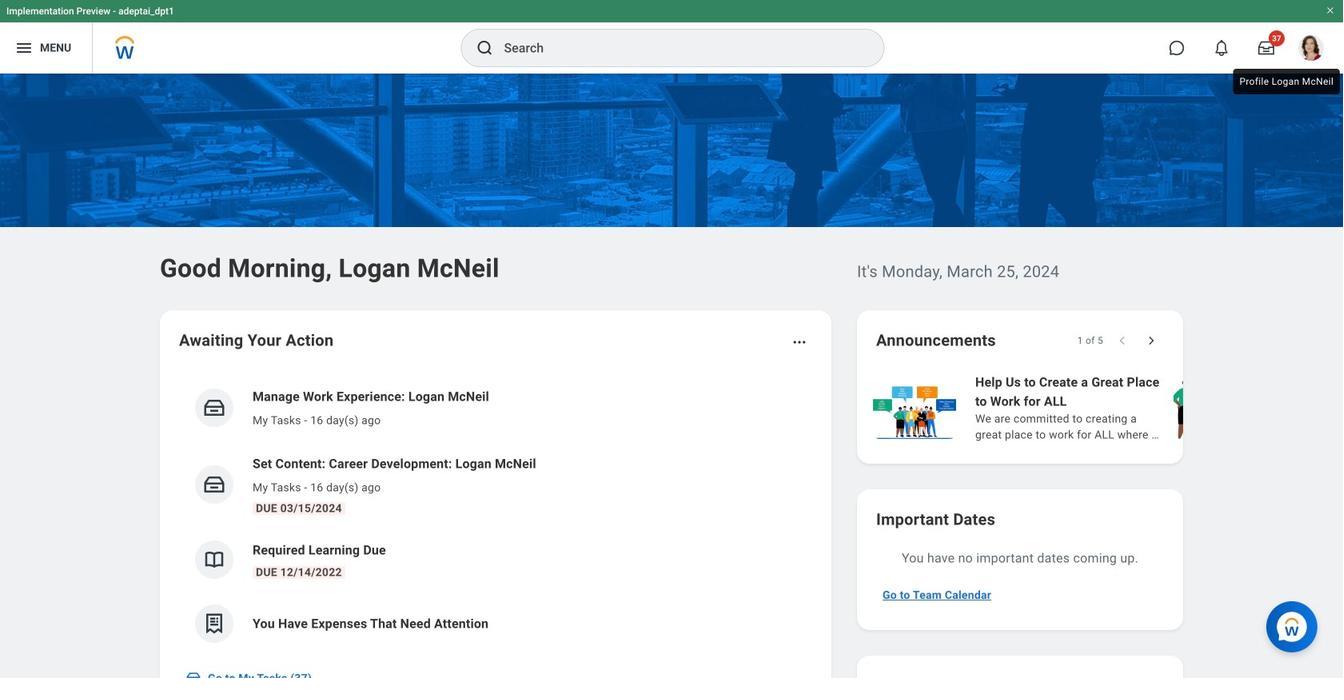 Task type: describe. For each thing, give the bounding box(es) containing it.
0 horizontal spatial list
[[179, 374, 813, 656]]

chevron right small image
[[1144, 333, 1160, 349]]

0 vertical spatial inbox image
[[202, 396, 226, 420]]

justify image
[[14, 38, 34, 58]]

related actions image
[[792, 334, 808, 350]]

1 horizontal spatial list
[[870, 371, 1344, 445]]

1 vertical spatial inbox image
[[186, 670, 202, 678]]

chevron left small image
[[1115, 333, 1131, 349]]

inbox large image
[[1259, 40, 1275, 56]]

Search Workday  search field
[[504, 30, 851, 66]]

inbox image
[[202, 473, 226, 497]]



Task type: vqa. For each thing, say whether or not it's contained in the screenshot.
Sign-
no



Task type: locate. For each thing, give the bounding box(es) containing it.
0 horizontal spatial inbox image
[[186, 670, 202, 678]]

main content
[[0, 74, 1344, 678]]

inbox image
[[202, 396, 226, 420], [186, 670, 202, 678]]

close environment banner image
[[1326, 6, 1336, 15]]

dashboard expenses image
[[202, 612, 226, 636]]

1 horizontal spatial inbox image
[[202, 396, 226, 420]]

status
[[1078, 334, 1104, 347]]

tooltip
[[1230, 66, 1344, 98]]

book open image
[[202, 548, 226, 572]]

list
[[870, 371, 1344, 445], [179, 374, 813, 656]]

notifications large image
[[1214, 40, 1230, 56]]

banner
[[0, 0, 1344, 74]]

search image
[[475, 38, 495, 58]]

profile logan mcneil image
[[1299, 35, 1324, 64]]



